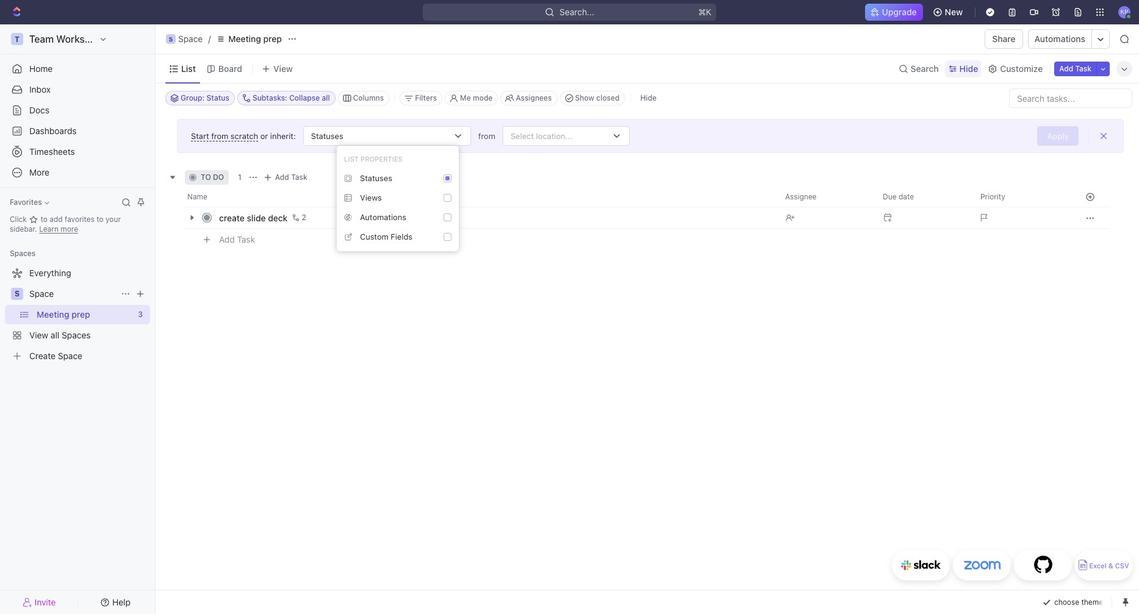 Task type: describe. For each thing, give the bounding box(es) containing it.
timesheets
[[29, 146, 75, 157]]

your
[[106, 215, 121, 224]]

spaces
[[10, 249, 36, 258]]

Search tasks... text field
[[1010, 89, 1132, 107]]

favorites
[[65, 215, 95, 224]]

deck
[[268, 213, 288, 223]]

2 button
[[290, 212, 308, 224]]

timesheets link
[[5, 142, 150, 162]]

customize button
[[984, 60, 1046, 77]]

invite user image
[[22, 597, 32, 608]]

create
[[219, 213, 245, 223]]

search...
[[559, 7, 594, 17]]

inbox link
[[5, 80, 150, 99]]

home link
[[5, 59, 150, 79]]

invite button
[[5, 594, 74, 611]]

1 vertical spatial statuses
[[360, 173, 392, 183]]

s for s space /
[[169, 35, 173, 43]]

1 vertical spatial add
[[275, 173, 289, 182]]

statuses inside 'dropdown button'
[[311, 131, 343, 141]]

learn more
[[39, 225, 78, 234]]

1 horizontal spatial task
[[291, 173, 307, 182]]

meeting prep link
[[213, 32, 285, 46]]

from
[[211, 131, 228, 141]]

hide inside hide dropdown button
[[960, 63, 978, 74]]

start from scratch link
[[191, 131, 258, 141]]

properties
[[361, 155, 403, 163]]

sidebar navigation
[[0, 24, 156, 614]]

0 vertical spatial add task button
[[1054, 61, 1096, 76]]

invite
[[35, 597, 56, 607]]

list link
[[179, 60, 196, 77]]

2 horizontal spatial task
[[1075, 64, 1092, 73]]

click
[[10, 215, 29, 224]]

s for s
[[15, 289, 20, 298]]

list properties
[[344, 155, 403, 163]]

s space /
[[169, 34, 211, 44]]

assignees
[[516, 93, 552, 102]]

new
[[945, 7, 963, 17]]

to for add
[[41, 215, 48, 224]]

slide
[[247, 213, 266, 223]]

0 horizontal spatial automations
[[360, 212, 406, 222]]

search button
[[895, 60, 942, 77]]

1
[[238, 173, 242, 182]]

to add favorites to your sidebar.
[[10, 215, 121, 234]]

more
[[61, 225, 78, 234]]

excel & csv
[[1089, 562, 1129, 570]]

1 horizontal spatial to
[[97, 215, 104, 224]]

upgrade
[[882, 7, 917, 17]]

meeting
[[228, 34, 261, 44]]

share button
[[985, 29, 1023, 49]]

&
[[1108, 562, 1113, 570]]

hide button
[[635, 91, 662, 106]]

custom
[[360, 232, 389, 241]]



Task type: locate. For each thing, give the bounding box(es) containing it.
docs link
[[5, 101, 150, 120]]

0 horizontal spatial space
[[29, 289, 54, 299]]

space, , element
[[166, 34, 176, 44], [11, 288, 23, 300]]

/
[[208, 34, 211, 44]]

scratch
[[231, 131, 258, 141]]

custom fields
[[360, 232, 412, 241]]

automations up the customize
[[1035, 34, 1085, 44]]

1 horizontal spatial automations
[[1035, 34, 1085, 44]]

1 vertical spatial space, , element
[[11, 288, 23, 300]]

start from scratch or inherit:
[[191, 131, 296, 141]]

meeting prep
[[228, 34, 282, 44]]

new button
[[928, 2, 970, 22]]

2 vertical spatial add
[[219, 234, 235, 244]]

0 horizontal spatial hide
[[640, 93, 657, 102]]

add task button down create
[[214, 232, 260, 247]]

list left properties
[[344, 155, 359, 163]]

learn more link
[[39, 225, 78, 234]]

1 vertical spatial list
[[344, 155, 359, 163]]

list for list properties
[[344, 155, 359, 163]]

1 horizontal spatial hide
[[960, 63, 978, 74]]

hide
[[960, 63, 978, 74], [640, 93, 657, 102]]

dashboards
[[29, 126, 77, 136]]

task down create slide deck
[[237, 234, 255, 244]]

1 horizontal spatial s
[[169, 35, 173, 43]]

excel
[[1089, 562, 1107, 570]]

1 vertical spatial automations
[[360, 212, 406, 222]]

statuses down 'list properties'
[[360, 173, 392, 183]]

excel & csv link
[[1075, 550, 1133, 581]]

add task button
[[1054, 61, 1096, 76], [260, 170, 312, 185], [214, 232, 260, 247]]

statuses right inherit:
[[311, 131, 343, 141]]

0 horizontal spatial to
[[41, 215, 48, 224]]

0 vertical spatial s
[[169, 35, 173, 43]]

add task down create
[[219, 234, 255, 244]]

0 vertical spatial statuses
[[311, 131, 343, 141]]

2
[[302, 213, 306, 222]]

0 vertical spatial space
[[178, 34, 203, 44]]

add task up 2 button
[[275, 173, 307, 182]]

1 vertical spatial add task button
[[260, 170, 312, 185]]

board
[[218, 63, 242, 74]]

s inside s space /
[[169, 35, 173, 43]]

0 horizontal spatial add task
[[219, 234, 255, 244]]

space link
[[29, 284, 116, 304]]

0 vertical spatial add task
[[1059, 64, 1092, 73]]

0 vertical spatial task
[[1075, 64, 1092, 73]]

list for list
[[181, 63, 196, 74]]

automations up custom fields
[[360, 212, 406, 222]]

1 horizontal spatial space, , element
[[166, 34, 176, 44]]

csv
[[1115, 562, 1129, 570]]

0 horizontal spatial space, , element
[[11, 288, 23, 300]]

space, , element down spaces
[[11, 288, 23, 300]]

inbox
[[29, 84, 51, 95]]

views
[[360, 192, 382, 202]]

hide button
[[945, 60, 982, 77]]

s inside 'navigation'
[[15, 289, 20, 298]]

1 vertical spatial add task
[[275, 173, 307, 182]]

favorites
[[10, 198, 42, 207]]

prep
[[263, 34, 282, 44]]

space inside sidebar 'navigation'
[[29, 289, 54, 299]]

2 horizontal spatial to
[[201, 173, 211, 182]]

inherit:
[[270, 131, 296, 141]]

share
[[992, 34, 1016, 44]]

fields
[[391, 232, 412, 241]]

0 vertical spatial hide
[[960, 63, 978, 74]]

0 horizontal spatial statuses
[[311, 131, 343, 141]]

to left the do
[[201, 173, 211, 182]]

create slide deck
[[219, 213, 288, 223]]

space, , element inside sidebar 'navigation'
[[11, 288, 23, 300]]

to do
[[201, 173, 224, 182]]

or
[[260, 131, 268, 141]]

add down automations button
[[1059, 64, 1073, 73]]

⌘k
[[698, 7, 711, 17]]

docs
[[29, 105, 49, 115]]

assignees button
[[501, 91, 557, 106]]

add task button up search tasks... "text box"
[[1054, 61, 1096, 76]]

upgrade link
[[865, 4, 923, 21]]

space left /
[[178, 34, 203, 44]]

do
[[213, 173, 224, 182]]

1 horizontal spatial space
[[178, 34, 203, 44]]

board link
[[216, 60, 242, 77]]

space
[[178, 34, 203, 44], [29, 289, 54, 299]]

to up 'learn'
[[41, 215, 48, 224]]

start
[[191, 131, 209, 141]]

task up search tasks... "text box"
[[1075, 64, 1092, 73]]

customize
[[1000, 63, 1043, 74]]

1 horizontal spatial list
[[344, 155, 359, 163]]

automations button
[[1028, 30, 1092, 48]]

0 vertical spatial add
[[1059, 64, 1073, 73]]

task up 2
[[291, 173, 307, 182]]

add
[[50, 215, 63, 224]]

add
[[1059, 64, 1073, 73], [275, 173, 289, 182], [219, 234, 235, 244]]

statuses
[[311, 131, 343, 141], [360, 173, 392, 183]]

hide inside hide button
[[640, 93, 657, 102]]

list down s space /
[[181, 63, 196, 74]]

0 horizontal spatial task
[[237, 234, 255, 244]]

automations
[[1035, 34, 1085, 44], [360, 212, 406, 222]]

0 vertical spatial space, , element
[[166, 34, 176, 44]]

home
[[29, 63, 53, 74]]

1 vertical spatial s
[[15, 289, 20, 298]]

1 horizontal spatial add
[[275, 173, 289, 182]]

task
[[1075, 64, 1092, 73], [291, 173, 307, 182], [237, 234, 255, 244]]

1 vertical spatial space
[[29, 289, 54, 299]]

dashboards link
[[5, 121, 150, 141]]

s
[[169, 35, 173, 43], [15, 289, 20, 298]]

2 vertical spatial task
[[237, 234, 255, 244]]

space down spaces
[[29, 289, 54, 299]]

sidebar.
[[10, 225, 37, 234]]

space, , element left /
[[166, 34, 176, 44]]

learn
[[39, 225, 59, 234]]

1 horizontal spatial statuses
[[360, 173, 392, 183]]

s down spaces
[[15, 289, 20, 298]]

1 vertical spatial hide
[[640, 93, 657, 102]]

favorites button
[[5, 195, 54, 210]]

add task button up 'deck'
[[260, 170, 312, 185]]

list
[[181, 63, 196, 74], [344, 155, 359, 163]]

0 horizontal spatial add
[[219, 234, 235, 244]]

add task up search tasks... "text box"
[[1059, 64, 1092, 73]]

to
[[201, 173, 211, 182], [41, 215, 48, 224], [97, 215, 104, 224]]

add up 'deck'
[[275, 173, 289, 182]]

add down create
[[219, 234, 235, 244]]

statuses button
[[296, 126, 478, 146]]

to for do
[[201, 173, 211, 182]]

2 horizontal spatial add task
[[1059, 64, 1092, 73]]

automations inside button
[[1035, 34, 1085, 44]]

search
[[911, 63, 939, 74]]

list inside 'link'
[[181, 63, 196, 74]]

0 vertical spatial list
[[181, 63, 196, 74]]

0 horizontal spatial list
[[181, 63, 196, 74]]

0 horizontal spatial s
[[15, 289, 20, 298]]

2 horizontal spatial add
[[1059, 64, 1073, 73]]

0 vertical spatial automations
[[1035, 34, 1085, 44]]

1 vertical spatial task
[[291, 173, 307, 182]]

1 horizontal spatial add task
[[275, 173, 307, 182]]

2 vertical spatial add task button
[[214, 232, 260, 247]]

2 vertical spatial add task
[[219, 234, 255, 244]]

s left /
[[169, 35, 173, 43]]

to left your
[[97, 215, 104, 224]]

add task
[[1059, 64, 1092, 73], [275, 173, 307, 182], [219, 234, 255, 244]]



Task type: vqa. For each thing, say whether or not it's contained in the screenshot.
all for Created by Me
no



